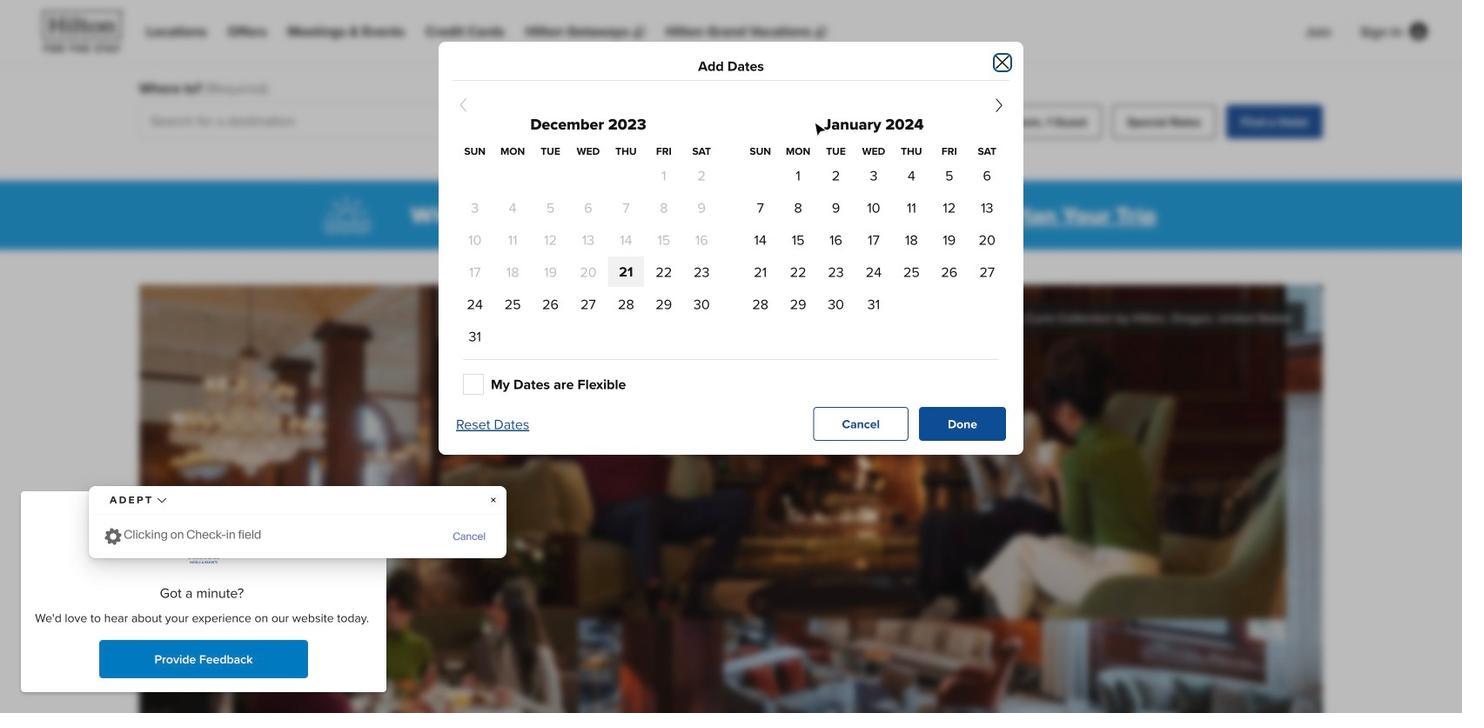 Task type: describe. For each thing, give the bounding box(es) containing it.
none checkbox inside add dates dialog
[[463, 374, 484, 395]]

add dates dialog
[[439, 42, 1024, 455]]

close image
[[339, 512, 354, 527]]

hilton for the stay image
[[35, 7, 132, 56]]

1 grid from the left
[[456, 144, 721, 352]]

three people sitting around a fire in a living room image
[[139, 285, 1323, 714]]

sun over water image
[[306, 188, 389, 243]]

hilton hotels & resorts logo image
[[177, 534, 230, 576]]



Task type: vqa. For each thing, say whether or not it's contained in the screenshot.
Breakfast Food image
no



Task type: locate. For each thing, give the bounding box(es) containing it.
grid
[[456, 144, 721, 352], [742, 144, 1006, 320]]

0 horizontal spatial grid
[[456, 144, 721, 352]]

where will you stay next? choose from top destinations. element
[[410, 201, 1156, 229]]

1 horizontal spatial grid
[[742, 144, 1006, 320]]

add dates element
[[466, 59, 996, 73]]

None checkbox
[[463, 374, 484, 395]]

2 grid from the left
[[742, 144, 1006, 320]]

dialog
[[21, 492, 386, 693]]



